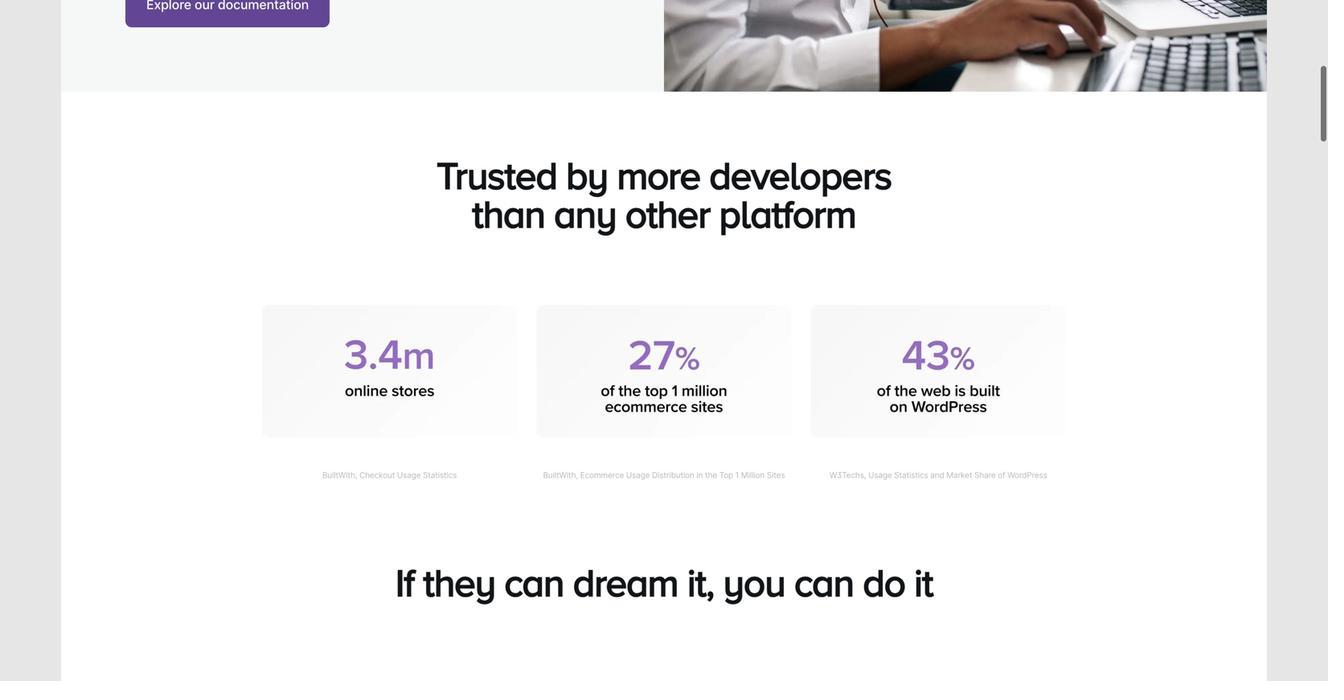 Task type: describe. For each thing, give the bounding box(es) containing it.
you
[[723, 561, 785, 604]]

trusted by more developers than any other platform
[[437, 153, 892, 235]]

by
[[566, 153, 608, 196]]

if
[[395, 561, 414, 604]]

and
[[931, 471, 944, 480]]

dream
[[573, 561, 678, 604]]

builtwith, for builtwith, checkout usage statistics
[[322, 471, 357, 480]]

usage for distribution
[[626, 471, 650, 480]]

distribution
[[652, 471, 694, 480]]

1
[[735, 471, 739, 480]]

more
[[617, 153, 700, 196]]

if they can dream it, you can do it
[[395, 561, 933, 604]]

it,
[[687, 561, 714, 604]]

2 statistics from the left
[[894, 471, 928, 480]]

than
[[472, 192, 545, 235]]

1 can from the left
[[504, 561, 564, 604]]

any
[[554, 192, 616, 235]]

platform
[[719, 192, 856, 235]]

the
[[705, 471, 717, 480]]

wordpress
[[1008, 471, 1048, 480]]

it
[[914, 561, 933, 604]]

w3techs, usage statistics and market share of wordpress
[[830, 471, 1048, 480]]

1 statistics from the left
[[423, 471, 457, 480]]



Task type: locate. For each thing, give the bounding box(es) containing it.
builtwith, left ecommerce
[[543, 471, 578, 480]]

builtwith,
[[322, 471, 357, 480], [543, 471, 578, 480]]

2 can from the left
[[794, 561, 854, 604]]

of
[[998, 471, 1006, 480]]

usage for statistics
[[397, 471, 421, 480]]

usage right checkout
[[397, 471, 421, 480]]

ecommerce
[[580, 471, 624, 480]]

builtwith, left checkout
[[322, 471, 357, 480]]

million
[[741, 471, 765, 480]]

1 horizontal spatial usage
[[626, 471, 650, 480]]

do
[[863, 561, 905, 604]]

checkout
[[360, 471, 395, 480]]

1 usage from the left
[[397, 471, 421, 480]]

share
[[975, 471, 996, 480]]

builtwith, ecommerce usage distribution in the top 1 million sites
[[543, 471, 785, 480]]

statistics right checkout
[[423, 471, 457, 480]]

statistics
[[423, 471, 457, 480], [894, 471, 928, 480]]

0 horizontal spatial usage
[[397, 471, 421, 480]]

2 builtwith, from the left
[[543, 471, 578, 480]]

statistics left and
[[894, 471, 928, 480]]

usage left 'distribution'
[[626, 471, 650, 480]]

2 usage from the left
[[626, 471, 650, 480]]

usage right w3techs,
[[868, 471, 892, 480]]

developers
[[709, 153, 892, 196]]

usage
[[397, 471, 421, 480], [626, 471, 650, 480], [868, 471, 892, 480]]

1 horizontal spatial builtwith,
[[543, 471, 578, 480]]

can left do on the right bottom of page
[[794, 561, 854, 604]]

trusted
[[437, 153, 557, 196]]

other
[[625, 192, 710, 235]]

1 horizontal spatial statistics
[[894, 471, 928, 480]]

0 horizontal spatial statistics
[[423, 471, 457, 480]]

builtwith, checkout usage statistics
[[322, 471, 457, 480]]

top
[[719, 471, 733, 480]]

2 horizontal spatial usage
[[868, 471, 892, 480]]

builtwith, for builtwith, ecommerce usage distribution in the top 1 million sites
[[543, 471, 578, 480]]

in
[[697, 471, 703, 480]]

1 builtwith, from the left
[[322, 471, 357, 480]]

can right they
[[504, 561, 564, 604]]

0 horizontal spatial can
[[504, 561, 564, 604]]

1 horizontal spatial can
[[794, 561, 854, 604]]

can
[[504, 561, 564, 604], [794, 561, 854, 604]]

0 horizontal spatial builtwith,
[[322, 471, 357, 480]]

w3techs,
[[830, 471, 866, 480]]

they
[[423, 561, 495, 604]]

market
[[947, 471, 972, 480]]

3 usage from the left
[[868, 471, 892, 480]]

sites
[[767, 471, 785, 480]]



Task type: vqa. For each thing, say whether or not it's contained in the screenshot.
Trusted
yes



